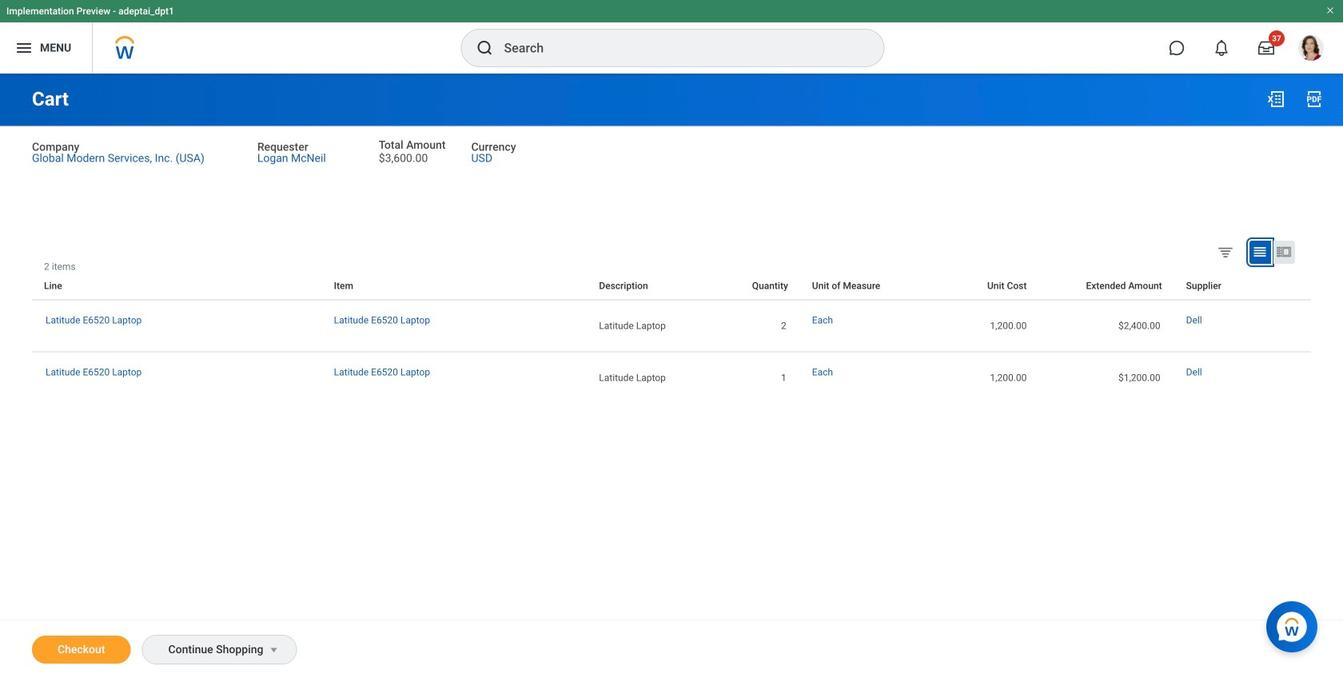 Task type: locate. For each thing, give the bounding box(es) containing it.
select to filter grid data image
[[1217, 243, 1235, 260]]

toggle to grid view image
[[1252, 244, 1268, 260]]

profile logan mcneil image
[[1299, 35, 1324, 64]]

option group
[[1214, 240, 1307, 267]]

Toggle to List Detail view radio
[[1274, 241, 1295, 264]]

search image
[[475, 38, 495, 58]]

banner
[[0, 0, 1343, 74]]

toolbar
[[1299, 261, 1311, 272]]

inbox large image
[[1259, 40, 1275, 56]]

toggle to list detail view image
[[1276, 244, 1292, 260]]

Toggle to Grid view radio
[[1250, 241, 1271, 264]]

main content
[[0, 74, 1343, 678]]



Task type: vqa. For each thing, say whether or not it's contained in the screenshot.
banner
yes



Task type: describe. For each thing, give the bounding box(es) containing it.
close environment banner image
[[1326, 6, 1335, 15]]

justify image
[[14, 38, 34, 58]]

Search Workday  search field
[[504, 30, 851, 66]]

notifications large image
[[1214, 40, 1230, 56]]

caret down image
[[264, 644, 283, 656]]

export to excel image
[[1267, 90, 1286, 109]]

view printable version (pdf) image
[[1305, 90, 1324, 109]]



